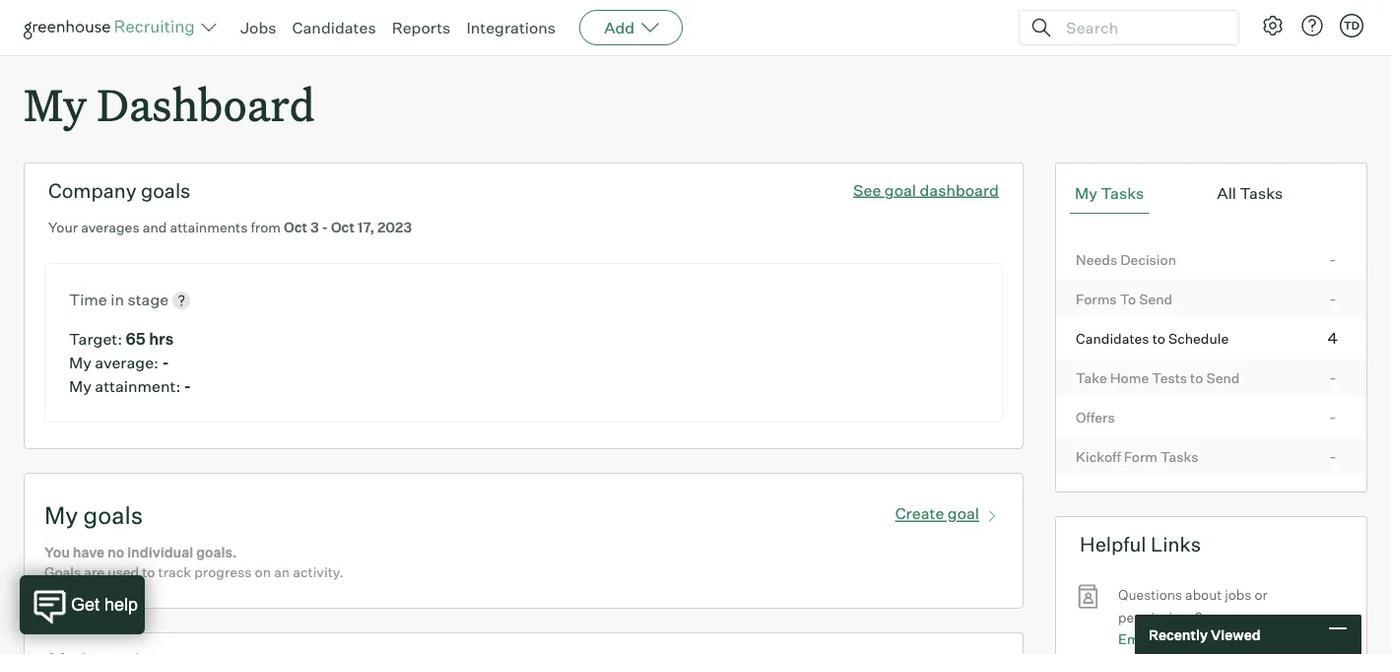 Task type: describe. For each thing, give the bounding box(es) containing it.
used
[[108, 564, 139, 581]]

you have no individual goals. goals are used to track progress on an activity.
[[44, 544, 344, 581]]

an
[[274, 564, 290, 581]]

candidates to schedule
[[1076, 330, 1229, 347]]

goals for company goals
[[141, 179, 191, 203]]

add button
[[580, 10, 683, 45]]

to inside you have no individual goals. goals are used to track progress on an activity.
[[142, 564, 155, 581]]

4
[[1328, 328, 1338, 348]]

2 horizontal spatial to
[[1191, 369, 1204, 386]]

goals.
[[196, 544, 237, 561]]

all tasks
[[1217, 183, 1283, 203]]

have
[[73, 544, 105, 561]]

create goal link
[[895, 500, 1003, 524]]

attainments
[[170, 219, 248, 236]]

from
[[251, 219, 281, 236]]

0 vertical spatial your
[[48, 219, 78, 236]]

and
[[143, 219, 167, 236]]

permissions?
[[1119, 609, 1203, 626]]

in
[[111, 290, 124, 310]]

2023
[[377, 219, 412, 236]]

no
[[107, 544, 124, 561]]

65
[[126, 329, 146, 349]]

kickoff
[[1076, 448, 1121, 465]]

tests
[[1152, 369, 1188, 386]]

averages
[[81, 219, 140, 236]]

tasks for all tasks
[[1240, 183, 1283, 203]]

integrations link
[[466, 18, 556, 37]]

goal for company goals
[[885, 180, 916, 200]]

forms
[[1076, 290, 1117, 308]]

offers
[[1076, 409, 1115, 426]]

greenhouse recruiting image
[[24, 16, 201, 39]]

configure image
[[1261, 14, 1285, 37]]

candidates link
[[292, 18, 376, 37]]

needs
[[1076, 251, 1118, 268]]

schedule
[[1169, 330, 1229, 347]]

my tasks button
[[1070, 174, 1149, 214]]

about
[[1186, 587, 1222, 604]]

questions about jobs or permissions? email your in-house contacts
[[1119, 587, 1311, 648]]

see
[[853, 180, 881, 200]]

17,
[[358, 219, 374, 236]]

on
[[255, 564, 271, 581]]

or
[[1255, 587, 1268, 604]]

my for goals
[[44, 501, 78, 530]]

integrations
[[466, 18, 556, 37]]

questions
[[1119, 587, 1183, 604]]

average:
[[95, 353, 159, 373]]

dashboard
[[97, 75, 315, 133]]

create
[[895, 504, 944, 524]]

helpful links
[[1080, 532, 1201, 557]]

see goal dashboard
[[853, 180, 999, 200]]

progress
[[194, 564, 252, 581]]

hrs
[[149, 329, 174, 349]]

td button
[[1340, 14, 1364, 37]]

reports
[[392, 18, 451, 37]]

jobs
[[1225, 587, 1252, 604]]

links
[[1151, 532, 1201, 557]]

reports link
[[392, 18, 451, 37]]

0 vertical spatial send
[[1139, 290, 1173, 308]]

all
[[1217, 183, 1237, 203]]

in-
[[1190, 631, 1209, 648]]

Search text field
[[1061, 13, 1221, 42]]

target: 65 hrs my average: - my attainment: -
[[69, 329, 191, 396]]

candidates for candidates
[[292, 18, 376, 37]]

stage
[[128, 290, 169, 310]]

form
[[1124, 448, 1158, 465]]

to
[[1120, 290, 1136, 308]]

needs decision
[[1076, 251, 1177, 268]]

1 horizontal spatial send
[[1207, 369, 1240, 386]]

recently
[[1149, 626, 1208, 643]]



Task type: vqa. For each thing, say whether or not it's contained in the screenshot.
task associated with Task
no



Task type: locate. For each thing, give the bounding box(es) containing it.
take
[[1076, 369, 1107, 386]]

decision
[[1121, 251, 1177, 268]]

email
[[1119, 631, 1155, 648]]

recently viewed
[[1149, 626, 1261, 643]]

goal right see
[[885, 180, 916, 200]]

tasks up needs decision
[[1101, 183, 1144, 203]]

goal right create
[[948, 504, 980, 524]]

my
[[24, 75, 87, 133], [1075, 183, 1098, 203], [69, 353, 92, 373], [69, 377, 92, 396], [44, 501, 78, 530]]

target:
[[69, 329, 122, 349]]

your
[[48, 219, 78, 236], [1158, 631, 1187, 648]]

1 vertical spatial your
[[1158, 631, 1187, 648]]

attainment:
[[95, 377, 181, 396]]

2 horizontal spatial tasks
[[1240, 183, 1283, 203]]

oct left '17,'
[[331, 219, 355, 236]]

goals
[[141, 179, 191, 203], [83, 501, 143, 530]]

my inside button
[[1075, 183, 1098, 203]]

0 vertical spatial candidates
[[292, 18, 376, 37]]

goal
[[885, 180, 916, 200], [948, 504, 980, 524]]

candidates
[[292, 18, 376, 37], [1076, 330, 1150, 347]]

my tasks
[[1075, 183, 1144, 203]]

1 horizontal spatial oct
[[331, 219, 355, 236]]

tab list
[[1070, 174, 1353, 214]]

0 horizontal spatial your
[[48, 219, 78, 236]]

jobs
[[240, 18, 276, 37]]

0 horizontal spatial goal
[[885, 180, 916, 200]]

your down company
[[48, 219, 78, 236]]

candidates for candidates to schedule
[[1076, 330, 1150, 347]]

viewed
[[1211, 626, 1261, 643]]

time
[[69, 290, 107, 310]]

goals up no
[[83, 501, 143, 530]]

home
[[1110, 369, 1149, 386]]

0 horizontal spatial candidates
[[292, 18, 376, 37]]

forms to send
[[1076, 290, 1173, 308]]

house
[[1209, 631, 1250, 648]]

0 vertical spatial goal
[[885, 180, 916, 200]]

dashboard
[[920, 180, 999, 200]]

company goals
[[48, 179, 191, 203]]

track
[[158, 564, 191, 581]]

to
[[1153, 330, 1166, 347], [1191, 369, 1204, 386], [142, 564, 155, 581]]

my for dashboard
[[24, 75, 87, 133]]

see goal dashboard link
[[853, 180, 999, 200]]

send
[[1139, 290, 1173, 308], [1207, 369, 1240, 386]]

my dashboard
[[24, 75, 315, 133]]

email your in-house contacts link
[[1119, 629, 1311, 651]]

send right "to"
[[1139, 290, 1173, 308]]

1 horizontal spatial your
[[1158, 631, 1187, 648]]

my for tasks
[[1075, 183, 1098, 203]]

send down the schedule
[[1207, 369, 1240, 386]]

your inside questions about jobs or permissions? email your in-house contacts
[[1158, 631, 1187, 648]]

contacts
[[1253, 631, 1311, 648]]

1 horizontal spatial tasks
[[1161, 448, 1199, 465]]

oct
[[284, 219, 308, 236], [331, 219, 355, 236]]

your down permissions?
[[1158, 631, 1187, 648]]

kickoff form tasks
[[1076, 448, 1199, 465]]

goals up and on the left top of page
[[141, 179, 191, 203]]

company
[[48, 179, 137, 203]]

0 horizontal spatial oct
[[284, 219, 308, 236]]

2 oct from the left
[[331, 219, 355, 236]]

all tasks button
[[1212, 174, 1288, 214]]

oct left 3
[[284, 219, 308, 236]]

tasks
[[1101, 183, 1144, 203], [1240, 183, 1283, 203], [1161, 448, 1199, 465]]

tab list containing my tasks
[[1070, 174, 1353, 214]]

goals
[[44, 564, 81, 581]]

1 horizontal spatial goal
[[948, 504, 980, 524]]

tasks for my tasks
[[1101, 183, 1144, 203]]

take home tests to send
[[1076, 369, 1240, 386]]

1 vertical spatial candidates
[[1076, 330, 1150, 347]]

0 vertical spatial to
[[1153, 330, 1166, 347]]

to right the tests
[[1191, 369, 1204, 386]]

td button
[[1336, 10, 1368, 41]]

2 vertical spatial to
[[142, 564, 155, 581]]

-
[[322, 219, 328, 236], [1330, 249, 1337, 269], [1330, 288, 1337, 308], [162, 353, 169, 373], [1330, 367, 1337, 387], [184, 377, 191, 396], [1330, 407, 1337, 426], [1330, 446, 1337, 466]]

goals for my goals
[[83, 501, 143, 530]]

0 horizontal spatial to
[[142, 564, 155, 581]]

1 vertical spatial to
[[1191, 369, 1204, 386]]

1 oct from the left
[[284, 219, 308, 236]]

3
[[310, 219, 319, 236]]

candidates right jobs
[[292, 18, 376, 37]]

helpful
[[1080, 532, 1147, 557]]

0 vertical spatial goals
[[141, 179, 191, 203]]

you
[[44, 544, 70, 561]]

0 horizontal spatial send
[[1139, 290, 1173, 308]]

add
[[604, 18, 635, 37]]

activity.
[[293, 564, 344, 581]]

time in
[[69, 290, 128, 310]]

tasks right form
[[1161, 448, 1199, 465]]

1 horizontal spatial to
[[1153, 330, 1166, 347]]

my goals
[[44, 501, 143, 530]]

create goal
[[895, 504, 980, 524]]

to down individual
[[142, 564, 155, 581]]

1 vertical spatial goals
[[83, 501, 143, 530]]

jobs link
[[240, 18, 276, 37]]

goal for my goals
[[948, 504, 980, 524]]

your averages and attainments from oct 3 - oct 17, 2023
[[48, 219, 412, 236]]

individual
[[127, 544, 193, 561]]

0 horizontal spatial tasks
[[1101, 183, 1144, 203]]

1 horizontal spatial candidates
[[1076, 330, 1150, 347]]

to up take home tests to send
[[1153, 330, 1166, 347]]

candidates down forms to send
[[1076, 330, 1150, 347]]

tasks right all
[[1240, 183, 1283, 203]]

1 vertical spatial send
[[1207, 369, 1240, 386]]

1 vertical spatial goal
[[948, 504, 980, 524]]

are
[[84, 564, 105, 581]]

td
[[1344, 19, 1360, 32]]



